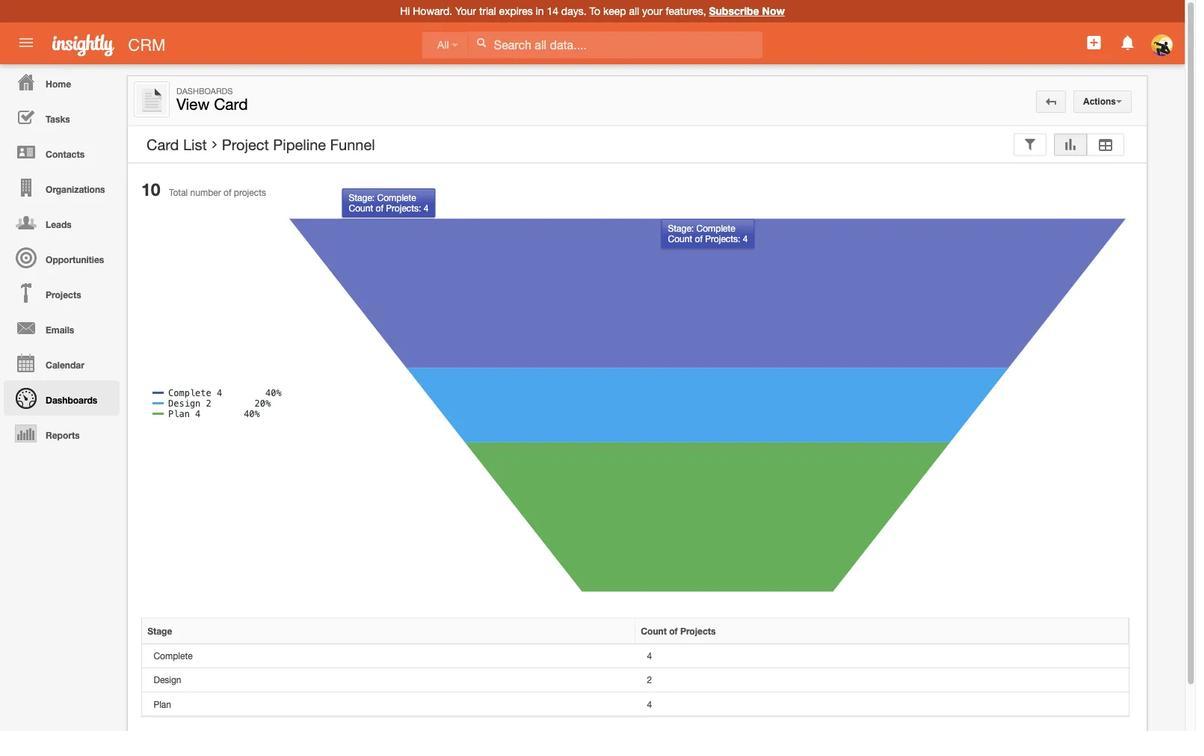 Task type: describe. For each thing, give the bounding box(es) containing it.
card inside 'link'
[[147, 136, 179, 153]]

emails link
[[4, 310, 120, 345]]

1 horizontal spatial projects
[[680, 626, 716, 636]]

leads link
[[4, 205, 120, 240]]

row group containing complete
[[142, 645, 1129, 717]]

table image
[[1097, 139, 1115, 150]]

hi
[[400, 5, 410, 17]]

pipeline
[[273, 136, 326, 153]]

tasks
[[46, 114, 70, 124]]

1 horizontal spatial stage:
[[668, 223, 694, 233]]

project
[[222, 136, 269, 153]]

2
[[647, 675, 652, 685]]

white image
[[476, 37, 487, 48]]

stage
[[147, 626, 172, 636]]

projects link
[[4, 275, 120, 310]]

back image
[[1046, 96, 1057, 107]]

0 horizontal spatial stage: complete count of projects: 4
[[349, 192, 429, 213]]

organizations link
[[4, 170, 120, 205]]

14
[[547, 5, 559, 17]]

number
[[190, 187, 221, 198]]

card image
[[137, 84, 167, 114]]

row containing design
[[142, 669, 1129, 693]]

dashboards view card
[[176, 86, 248, 113]]

reports
[[46, 430, 80, 440]]

now
[[762, 5, 785, 17]]

dashboards link
[[4, 381, 120, 416]]

0 horizontal spatial stage:
[[349, 192, 375, 203]]

your
[[642, 5, 663, 17]]

opportunities
[[46, 254, 104, 265]]

row containing complete
[[142, 645, 1129, 669]]

complete inside cell
[[154, 651, 193, 661]]

project pipeline funnel
[[222, 136, 375, 153]]

card list link
[[147, 136, 207, 154]]

card list
[[147, 136, 207, 153]]

chart image
[[1064, 139, 1077, 150]]

actions button
[[1074, 90, 1132, 113]]

1 horizontal spatial complete
[[377, 192, 416, 203]]

features,
[[666, 5, 706, 17]]

plan
[[154, 699, 171, 710]]

organizations
[[46, 184, 105, 194]]

4 cell for plan
[[636, 693, 1129, 717]]

to
[[590, 5, 600, 17]]

row containing plan
[[142, 693, 1129, 717]]

1 horizontal spatial projects:
[[705, 234, 741, 244]]



Task type: locate. For each thing, give the bounding box(es) containing it.
1 vertical spatial dashboards
[[46, 395, 97, 405]]

0 vertical spatial 4 cell
[[636, 645, 1129, 669]]

2 horizontal spatial complete
[[697, 223, 736, 233]]

all
[[437, 39, 449, 51]]

list
[[183, 136, 207, 153]]

row group
[[142, 645, 1129, 717]]

of
[[224, 187, 231, 198], [376, 203, 384, 213], [695, 234, 703, 244], [669, 626, 678, 636]]

card right view
[[214, 95, 248, 113]]

2 vertical spatial count
[[641, 626, 667, 636]]

1 vertical spatial projects:
[[705, 234, 741, 244]]

dashboards up "reports" link
[[46, 395, 97, 405]]

10
[[141, 179, 160, 200]]

all link
[[422, 32, 468, 59]]

4
[[424, 203, 429, 213], [743, 234, 748, 244], [647, 651, 652, 661], [647, 699, 652, 710]]

0 vertical spatial complete
[[377, 192, 416, 203]]

emails
[[46, 325, 74, 335]]

2 cell
[[636, 669, 1129, 693]]

crm
[[128, 35, 166, 54]]

view
[[176, 95, 210, 113]]

1 vertical spatial stage:
[[668, 223, 694, 233]]

dashboards
[[176, 86, 233, 96], [46, 395, 97, 405]]

complete
[[377, 192, 416, 203], [697, 223, 736, 233], [154, 651, 193, 661]]

funnel
[[330, 136, 375, 153]]

2 horizontal spatial count
[[668, 234, 693, 244]]

dashboards for dashboards view card
[[176, 86, 233, 96]]

notifications image
[[1119, 34, 1137, 52]]

stage:
[[349, 192, 375, 203], [668, 223, 694, 233]]

3 row from the top
[[142, 669, 1129, 693]]

card inside the dashboards view card
[[214, 95, 248, 113]]

subscribe
[[709, 5, 759, 17]]

card left list
[[147, 136, 179, 153]]

1 4 cell from the top
[[636, 645, 1129, 669]]

opportunities link
[[4, 240, 120, 275]]

contacts
[[46, 149, 85, 159]]

1 vertical spatial stage: complete count of projects: 4
[[668, 223, 748, 244]]

0 vertical spatial stage:
[[349, 192, 375, 203]]

0 vertical spatial projects:
[[386, 203, 421, 213]]

all
[[629, 5, 639, 17]]

total number of projects
[[169, 187, 266, 198]]

in
[[536, 5, 544, 17]]

1 vertical spatial card
[[147, 136, 179, 153]]

Search all data.... text field
[[468, 31, 763, 58]]

projects
[[46, 289, 81, 300], [680, 626, 716, 636]]

your
[[455, 5, 476, 17]]

dashboards for dashboards
[[46, 395, 97, 405]]

stage: complete count of projects: 4
[[349, 192, 429, 213], [668, 223, 748, 244]]

1 vertical spatial 4 cell
[[636, 693, 1129, 717]]

4 cell
[[636, 645, 1129, 669], [636, 693, 1129, 717]]

count of projects
[[641, 626, 716, 636]]

expires
[[499, 5, 533, 17]]

0 horizontal spatial dashboards
[[46, 395, 97, 405]]

row containing stage
[[142, 619, 1129, 645]]

navigation
[[0, 64, 120, 451]]

4 row from the top
[[142, 693, 1129, 717]]

1 horizontal spatial card
[[214, 95, 248, 113]]

1 horizontal spatial stage: complete count of projects: 4
[[668, 223, 748, 244]]

home
[[46, 79, 71, 89]]

2 row from the top
[[142, 645, 1129, 669]]

1 row from the top
[[142, 619, 1129, 645]]

leads
[[46, 219, 72, 230]]

contacts link
[[4, 135, 120, 170]]

keep
[[603, 5, 626, 17]]

0 vertical spatial card
[[214, 95, 248, 113]]

0 vertical spatial dashboards
[[176, 86, 233, 96]]

home link
[[4, 64, 120, 99]]

1 vertical spatial complete
[[697, 223, 736, 233]]

1 horizontal spatial count
[[641, 626, 667, 636]]

0 horizontal spatial projects:
[[386, 203, 421, 213]]

projects
[[234, 187, 266, 198]]

hi howard. your trial expires in 14 days. to keep all your features, subscribe now
[[400, 5, 785, 17]]

0 vertical spatial count
[[349, 203, 373, 213]]

4 cell for complete
[[636, 645, 1129, 669]]

0 vertical spatial stage: complete count of projects: 4
[[349, 192, 429, 213]]

card
[[214, 95, 248, 113], [147, 136, 179, 153]]

calendar
[[46, 360, 84, 370]]

design cell
[[142, 669, 636, 693]]

days.
[[561, 5, 587, 17]]

filter image
[[1024, 139, 1037, 150]]

tasks link
[[4, 99, 120, 135]]

dashboards inside the dashboards view card
[[176, 86, 233, 96]]

actions
[[1083, 96, 1116, 107]]

trial
[[479, 5, 496, 17]]

0 horizontal spatial card
[[147, 136, 179, 153]]

calendar link
[[4, 345, 120, 381]]

0 horizontal spatial count
[[349, 203, 373, 213]]

reports link
[[4, 416, 120, 451]]

count
[[349, 203, 373, 213], [668, 234, 693, 244], [641, 626, 667, 636]]

0 horizontal spatial complete
[[154, 651, 193, 661]]

1 vertical spatial count
[[668, 234, 693, 244]]

plan cell
[[142, 693, 636, 717]]

2 vertical spatial complete
[[154, 651, 193, 661]]

navigation containing home
[[0, 64, 120, 451]]

1 horizontal spatial dashboards
[[176, 86, 233, 96]]

2 4 cell from the top
[[636, 693, 1129, 717]]

total
[[169, 187, 188, 198]]

design
[[154, 675, 181, 685]]

row
[[142, 619, 1129, 645], [142, 645, 1129, 669], [142, 669, 1129, 693], [142, 693, 1129, 717]]

complete cell
[[142, 645, 636, 669]]

howard.
[[413, 5, 452, 17]]

dashboards right card icon
[[176, 86, 233, 96]]

0 vertical spatial projects
[[46, 289, 81, 300]]

0 horizontal spatial projects
[[46, 289, 81, 300]]

subscribe now link
[[709, 5, 785, 17]]

1 vertical spatial projects
[[680, 626, 716, 636]]

projects:
[[386, 203, 421, 213], [705, 234, 741, 244]]



Task type: vqa. For each thing, say whether or not it's contained in the screenshot.
the topmost Complete
yes



